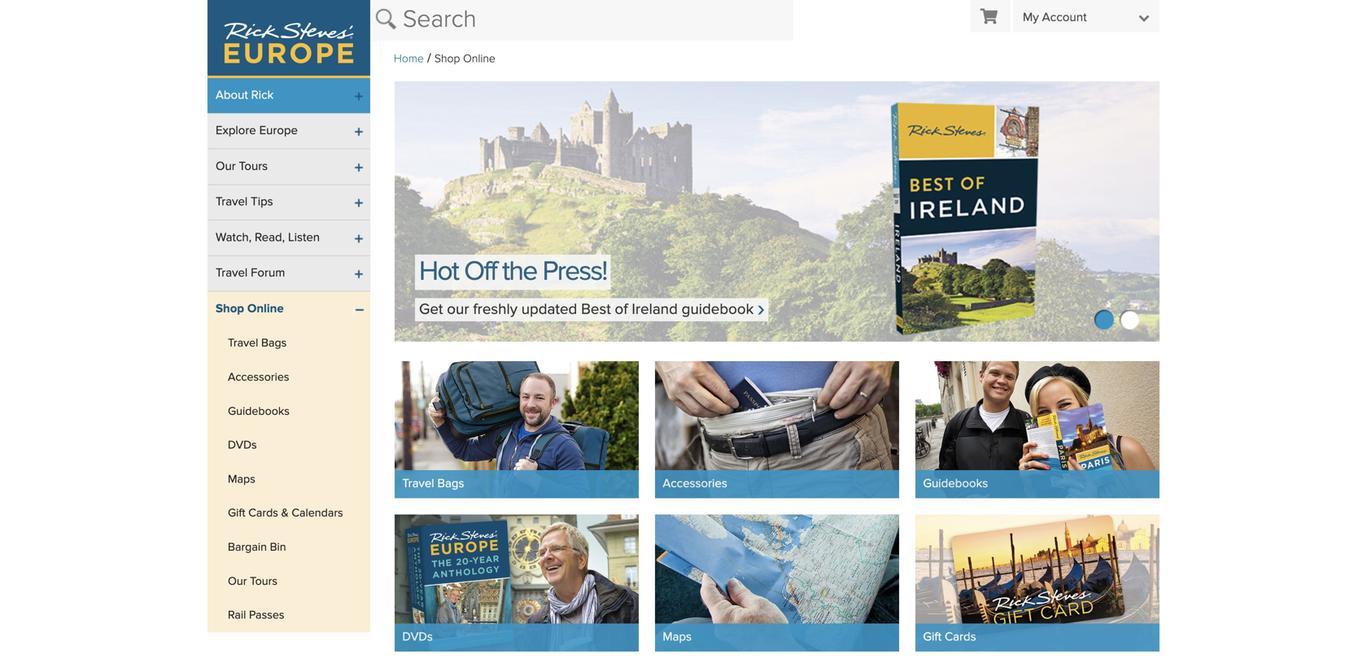 Task type: locate. For each thing, give the bounding box(es) containing it.
1 horizontal spatial travel bags link
[[395, 361, 639, 498]]

travel tips
[[216, 196, 273, 208]]

chevron down black image
[[1139, 11, 1150, 24]]

tours down explore europe
[[239, 161, 268, 173]]

2 our tours link from the top
[[208, 565, 370, 599]]

shop
[[434, 53, 460, 65], [216, 303, 244, 315]]

1 vertical spatial maps
[[663, 632, 692, 644]]

rick steves gift card image
[[916, 515, 1160, 652]]

with rick's favorite day pack link
[[415, 298, 622, 321]]

guidebooks link
[[916, 361, 1160, 498], [208, 395, 370, 429]]

accessories link for guidebooks link for gift cards & calendars link's maps link
[[208, 361, 370, 395]]

0 vertical spatial maps link
[[208, 463, 370, 497]]

cards inside / navigation
[[248, 508, 278, 519]]

read,
[[255, 232, 285, 244]]

our tours link up travel tips link
[[208, 149, 370, 184]]

my
[[1023, 11, 1039, 24]]

online
[[463, 53, 495, 65], [247, 303, 284, 315]]

rail passes
[[228, 610, 284, 621]]

1 horizontal spatial maps
[[663, 632, 692, 644]]

0 vertical spatial our tours
[[216, 161, 268, 173]]

1 horizontal spatial cards
[[945, 632, 976, 644]]

0 vertical spatial our tours link
[[208, 149, 370, 184]]

dvds link for gift cards & calendars link's maps link
[[208, 429, 370, 463]]

0 horizontal spatial guidebooks link
[[208, 395, 370, 429]]

cards for gift cards & calendars
[[248, 508, 278, 519]]

updated
[[521, 302, 577, 317]]

shop inside 'home / shop online'
[[434, 53, 460, 65]]

dvds link for gift cards link maps link
[[395, 515, 639, 652]]

0 vertical spatial travel bags
[[228, 338, 287, 349]]

watch,
[[216, 232, 252, 244]]

1 vertical spatial tours
[[250, 576, 277, 587]]

1 vertical spatial bags
[[437, 478, 464, 490]]

shop online link
[[208, 292, 370, 327]]

1 vertical spatial our tours link
[[208, 565, 370, 599]]

travel
[[216, 196, 248, 208], [216, 267, 248, 280], [228, 338, 258, 349], [402, 478, 434, 490]]

our up rail
[[228, 576, 247, 587]]

bags
[[261, 338, 287, 349], [437, 478, 464, 490]]

maps link for gift cards & calendars link
[[208, 463, 370, 497]]

1 our tours link from the top
[[208, 149, 370, 184]]

accessories link
[[208, 361, 370, 395], [655, 361, 899, 498]]

1 horizontal spatial travel bags
[[402, 478, 464, 490]]

shop right /
[[434, 53, 460, 65]]

dvds inside / navigation
[[228, 440, 257, 451]]

on
[[482, 259, 515, 286]]

our tours up travel tips
[[216, 161, 268, 173]]

0 horizontal spatial gift
[[228, 508, 245, 519]]

gift inside / navigation
[[228, 508, 245, 519]]

watch, read, listen link
[[208, 221, 370, 255]]

maps link
[[208, 463, 370, 497], [655, 515, 899, 652]]

0 vertical spatial shop
[[434, 53, 460, 65]]

travel bags link
[[208, 327, 370, 361], [395, 361, 639, 498]]

maps link for gift cards link
[[655, 515, 899, 652]]

1 vertical spatial gift
[[923, 632, 942, 644]]

1 horizontal spatial accessories link
[[655, 361, 899, 498]]

home
[[394, 53, 424, 65]]

gift for gift cards & calendars
[[228, 508, 245, 519]]

&
[[281, 508, 289, 519]]

guidebooks
[[228, 406, 290, 417], [923, 478, 988, 490]]

0 vertical spatial dvds
[[228, 440, 257, 451]]

accessories link inside / navigation
[[208, 361, 370, 395]]

with rick's favorite day pack
[[419, 302, 607, 317]]

0 horizontal spatial cards
[[248, 508, 278, 519]]

online down forum
[[247, 303, 284, 315]]

shop online
[[216, 303, 284, 315]]

travel bags inside / navigation
[[228, 338, 287, 349]]

shop down travel forum
[[216, 303, 244, 315]]

tours
[[239, 161, 268, 173], [250, 576, 277, 587]]

dvds link
[[208, 429, 370, 463], [395, 515, 639, 652]]

/ navigation
[[208, 0, 1160, 633]]

gift cards & calendars
[[228, 508, 343, 519]]

/
[[427, 52, 431, 65]]

travelin'
[[521, 259, 608, 286]]

1 vertical spatial travel bags link
[[395, 361, 639, 498]]

0 vertical spatial bags
[[261, 338, 287, 349]]

0 horizontal spatial bags
[[261, 338, 287, 349]]

gift for gift cards
[[923, 632, 942, 644]]

gift cards link
[[916, 515, 1160, 652]]

1 vertical spatial dvds link
[[395, 515, 639, 652]]

cart black image
[[980, 9, 998, 24]]

0 vertical spatial gift
[[228, 508, 245, 519]]

0 horizontal spatial travel bags
[[228, 338, 287, 349]]

gift
[[228, 508, 245, 519], [923, 632, 942, 644]]

0 vertical spatial tours
[[239, 161, 268, 173]]

0 horizontal spatial online
[[247, 303, 284, 315]]

a woman smiling behind a rick steves paris guidebook image
[[916, 361, 1160, 498]]

travel bags
[[228, 338, 287, 349], [402, 478, 464, 490]]

1 vertical spatial online
[[247, 303, 284, 315]]

our
[[216, 161, 236, 173], [228, 576, 247, 587]]

1 horizontal spatial online
[[463, 53, 495, 65]]

1 horizontal spatial gift
[[923, 632, 942, 644]]

1 vertical spatial maps link
[[655, 515, 899, 652]]

0 horizontal spatial accessories
[[228, 372, 289, 383]]

get our freshly updated best of ireland guidebook link
[[415, 298, 769, 321]]

about rick
[[216, 89, 274, 102]]

0 horizontal spatial guidebooks
[[228, 406, 290, 417]]

the
[[502, 259, 537, 286]]

our tours link down bin
[[208, 565, 370, 599]]

dvds
[[228, 440, 257, 451], [402, 632, 433, 644]]

travel forum
[[216, 267, 285, 280]]

1 vertical spatial guidebooks
[[923, 478, 988, 490]]

1 vertical spatial cards
[[945, 632, 976, 644]]

our tours up rail passes
[[228, 576, 277, 587]]

0 vertical spatial maps
[[228, 474, 255, 485]]

our down explore
[[216, 161, 236, 173]]

freshly
[[473, 302, 517, 317]]

0 vertical spatial our
[[216, 161, 236, 173]]

home / shop online
[[394, 52, 495, 65]]

travel for travel bags link related to dvds link for gift cards & calendars link's maps link
[[228, 338, 258, 349]]

1 horizontal spatial guidebooks link
[[916, 361, 1160, 498]]

0 horizontal spatial shop
[[216, 303, 244, 315]]

1 horizontal spatial dvds link
[[395, 515, 639, 652]]

0 vertical spatial dvds link
[[208, 429, 370, 463]]

0 horizontal spatial travel bags link
[[208, 327, 370, 361]]

explore europe
[[216, 125, 298, 137]]

ireland
[[632, 302, 678, 317]]

hot off the press!
[[419, 259, 607, 286]]

our tours link
[[208, 149, 370, 184], [208, 565, 370, 599]]

0 vertical spatial cards
[[248, 508, 278, 519]]

travel bags link for dvds link for gift cards & calendars link's maps link
[[208, 327, 370, 361]]

rick steves europe 20-year anthology dvd set image
[[395, 515, 639, 652]]

0 vertical spatial travel bags link
[[208, 327, 370, 361]]

europe
[[259, 125, 298, 137]]

explore europe link
[[208, 114, 370, 149]]

bargain bin link
[[208, 531, 370, 565]]

1 vertical spatial our tours
[[228, 576, 277, 587]]

favorite
[[492, 302, 542, 317]]

1 vertical spatial accessories
[[663, 478, 727, 490]]

0 vertical spatial guidebooks
[[228, 406, 290, 417]]

account
[[1042, 11, 1087, 24]]

0 horizontal spatial dvds
[[228, 440, 257, 451]]

1 horizontal spatial maps link
[[655, 515, 899, 652]]

0 horizontal spatial maps link
[[208, 463, 370, 497]]

0 vertical spatial online
[[463, 53, 495, 65]]

about
[[216, 89, 248, 102]]

my account
[[1023, 11, 1087, 24]]

cards
[[248, 508, 278, 519], [945, 632, 976, 644]]

bin
[[270, 542, 286, 553]]

maps
[[228, 474, 255, 485], [663, 632, 692, 644]]

0 horizontal spatial dvds link
[[208, 429, 370, 463]]

our tours
[[216, 161, 268, 173], [228, 576, 277, 587]]

carry-on travel bags image
[[395, 361, 639, 498]]

accessories
[[228, 372, 289, 383], [663, 478, 727, 490]]

our
[[447, 302, 469, 317]]

explore
[[216, 125, 256, 137]]

accessories inside / navigation
[[228, 372, 289, 383]]

tours up passes
[[250, 576, 277, 587]]

1 vertical spatial dvds
[[402, 632, 433, 644]]

guidebooks inside / navigation
[[228, 406, 290, 417]]

guidebooks link for gift cards link maps link
[[916, 361, 1160, 498]]

0 vertical spatial accessories
[[228, 372, 289, 383]]

online right /
[[463, 53, 495, 65]]

1 horizontal spatial bags
[[437, 478, 464, 490]]

rick's
[[451, 302, 488, 317]]

0 horizontal spatial accessories link
[[208, 361, 370, 395]]

1 horizontal spatial shop
[[434, 53, 460, 65]]

0 horizontal spatial maps
[[228, 474, 255, 485]]



Task type: vqa. For each thing, say whether or not it's contained in the screenshot.
middle as
no



Task type: describe. For each thing, give the bounding box(es) containing it.
rick steves' europe image
[[208, 0, 370, 76]]

rick
[[251, 89, 274, 102]]

off
[[464, 259, 496, 286]]

1 vertical spatial travel bags
[[402, 478, 464, 490]]

travel tips link
[[208, 185, 370, 220]]

cards for gift cards
[[945, 632, 976, 644]]

press!
[[542, 259, 607, 286]]

hot
[[419, 259, 458, 286]]

about rick link
[[208, 78, 370, 113]]

rail passes link
[[208, 599, 370, 633]]

my account link
[[1013, 0, 1160, 33]]

gift cards
[[923, 632, 976, 644]]

with
[[419, 302, 447, 317]]

guidebooks link for gift cards & calendars link's maps link
[[208, 395, 370, 429]]

best of ireland guidebook by rick steves image
[[395, 81, 1160, 342]]

watch, read, listen
[[216, 232, 320, 244]]

tips
[[251, 196, 273, 208]]

holding a map of europe image
[[655, 515, 899, 652]]

best
[[581, 302, 611, 317]]

using a money belt image
[[655, 361, 899, 498]]

travel forum link
[[208, 256, 370, 291]]

our tours for first our tours link from the top
[[216, 161, 268, 173]]

rail
[[228, 610, 246, 621]]

forum
[[251, 267, 285, 280]]

1 horizontal spatial accessories
[[663, 478, 727, 490]]

1 horizontal spatial dvds
[[402, 632, 433, 644]]

bargain
[[228, 542, 267, 553]]

tours for first our tours link from the top
[[239, 161, 268, 173]]

bags inside / navigation
[[261, 338, 287, 349]]

gift cards & calendars link
[[208, 497, 370, 531]]

maps inside / navigation
[[228, 474, 255, 485]]

of
[[615, 302, 628, 317]]

get our freshly updated best of ireland guidebook
[[419, 302, 754, 317]]

guidebook
[[682, 302, 754, 317]]

1 vertical spatial shop
[[216, 303, 244, 315]]

1 vertical spatial our
[[228, 576, 247, 587]]

keep
[[419, 259, 476, 286]]

travel bags link for dvds link associated with gift cards link maps link
[[395, 361, 639, 498]]

online inside 'home / shop online'
[[463, 53, 495, 65]]

pack
[[575, 302, 607, 317]]

get
[[419, 302, 443, 317]]

bargain bin
[[228, 542, 286, 553]]

keep on travelin'
[[419, 259, 608, 286]]

tours for first our tours link from the bottom of the / navigation
[[250, 576, 277, 587]]

travel for travel forum link
[[216, 267, 248, 280]]

calendars
[[292, 508, 343, 519]]

1 horizontal spatial guidebooks
[[923, 478, 988, 490]]

day
[[546, 302, 571, 317]]

our tours for first our tours link from the bottom of the / navigation
[[228, 576, 277, 587]]

home link
[[394, 53, 424, 65]]

Search the Rick Steves website text field
[[370, 0, 793, 41]]

accessories link for gift cards link maps link guidebooks link
[[655, 361, 899, 498]]

passes
[[249, 610, 284, 621]]

travel for travel tips link
[[216, 196, 248, 208]]

listen
[[288, 232, 320, 244]]



